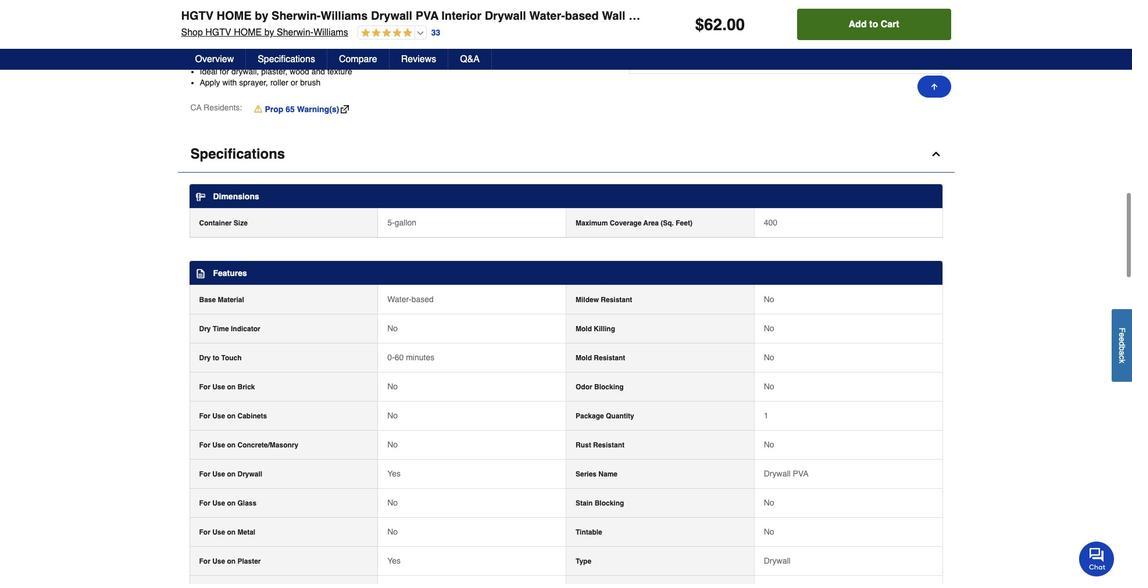 Task type: vqa. For each thing, say whether or not it's contained in the screenshot.
DEWALT
no



Task type: describe. For each thing, give the bounding box(es) containing it.
yes for drywall pva
[[387, 469, 401, 479]]

mildew
[[576, 296, 599, 304]]

dry time indicator
[[199, 325, 260, 333]]

rust resistant
[[576, 441, 625, 449]]

holdout
[[275, 33, 302, 42]]

d
[[1118, 342, 1127, 347]]

maximum
[[576, 219, 608, 227]]

series name
[[576, 470, 618, 479]]

gallon)
[[749, 9, 789, 23]]

enamel
[[246, 33, 273, 42]]

flow
[[235, 55, 250, 65]]

seals new drywall and other porous surfaces easy to spray basecoat for latex and alkyd topcoats outstanding enamel holdout recoat in 1 hour excellent flow and leveling ideal for drywall, plaster, wood and texture apply with sprayer, roller or brush
[[200, 10, 386, 87]]

odor blocking
[[576, 383, 624, 391]]

coverage
[[610, 219, 642, 227]]

blocking for stain blocking
[[595, 500, 624, 508]]

and down the porous
[[318, 21, 331, 30]]

400
[[764, 218, 778, 227]]

to inside seals new drywall and other porous surfaces easy to spray basecoat for latex and alkyd topcoats outstanding enamel holdout recoat in 1 hour excellent flow and leveling ideal for drywall, plaster, wood and texture apply with sprayer, roller or brush
[[220, 21, 227, 30]]

overview
[[195, 54, 234, 65]]

brick
[[238, 383, 255, 391]]

pdf
[[676, 44, 692, 53]]

prop65 warning label link
[[676, 30, 762, 41]]

$ 62 . 00
[[695, 15, 745, 34]]

a
[[1118, 351, 1127, 356]]

excellent
[[200, 55, 233, 65]]

apply
[[200, 78, 220, 87]]

package quantity
[[576, 412, 634, 420]]

use for glass
[[212, 500, 225, 508]]

2 vertical spatial resistant
[[593, 441, 625, 449]]

in
[[228, 44, 234, 53]]

1 horizontal spatial based
[[565, 9, 599, 23]]

easy
[[200, 21, 218, 30]]

compare button
[[327, 49, 389, 70]]

and up brush in the top of the page
[[312, 67, 325, 76]]

spray
[[229, 21, 249, 30]]

outstanding
[[200, 33, 244, 42]]

.
[[722, 15, 727, 34]]

for for for use on concrete/masonry
[[199, 441, 210, 449]]

sprayer,
[[239, 78, 268, 87]]

k
[[1118, 360, 1127, 364]]

shop hgtv home by sherwin-williams
[[181, 27, 348, 38]]

c
[[1118, 356, 1127, 360]]

prop65
[[676, 31, 704, 40]]

specifications for bottommost the specifications button
[[190, 146, 285, 162]]

killing
[[594, 325, 615, 333]]

0 vertical spatial hgtv
[[181, 9, 213, 23]]

ceiling
[[653, 9, 691, 23]]

primer
[[695, 9, 731, 23]]

wall
[[602, 9, 625, 23]]

for for for use on drywall
[[199, 470, 210, 479]]

for for for use on metal
[[199, 529, 210, 537]]

notes image
[[196, 269, 205, 279]]

and right wall
[[629, 9, 649, 23]]

33
[[431, 28, 440, 37]]

overview button
[[183, 49, 246, 70]]

1 vertical spatial sherwin-
[[277, 27, 314, 38]]

reviews
[[401, 54, 436, 65]]

on for brick
[[227, 383, 236, 391]]

concrete/masonry
[[238, 441, 298, 449]]

new
[[222, 10, 237, 19]]

ideal
[[200, 67, 217, 76]]

on for cabinets
[[227, 412, 236, 420]]

prop
[[265, 105, 283, 114]]

mildew resistant
[[576, 296, 632, 304]]

0 horizontal spatial pva
[[416, 9, 438, 23]]

warning image
[[254, 104, 262, 113]]

resistant for based
[[601, 296, 632, 304]]

type
[[576, 558, 591, 566]]

prop 65 warning(s) link
[[254, 103, 349, 115]]

glass
[[238, 500, 257, 508]]

mold resistant
[[576, 354, 625, 362]]

plaster,
[[261, 67, 288, 76]]

cabinets
[[238, 412, 267, 420]]

indicator
[[231, 325, 260, 333]]

plaster
[[238, 558, 261, 566]]

ca residents:
[[190, 103, 242, 112]]

mold killing
[[576, 325, 615, 333]]

area
[[643, 219, 659, 227]]

wood
[[290, 67, 309, 76]]

base
[[199, 296, 216, 304]]

gallon
[[395, 218, 416, 227]]

$
[[695, 15, 704, 34]]

and down hour
[[252, 55, 265, 65]]

60
[[395, 353, 404, 362]]

chat invite button image
[[1079, 541, 1115, 577]]

for use on cabinets
[[199, 412, 267, 420]]

0 vertical spatial specifications button
[[246, 49, 327, 70]]

or
[[291, 78, 298, 87]]

1 vertical spatial for
[[220, 67, 229, 76]]

for use on metal
[[199, 529, 255, 537]]

(sq.
[[661, 219, 674, 227]]

interior
[[442, 9, 482, 23]]

q&a button
[[448, 49, 492, 70]]

1 vertical spatial by
[[264, 27, 274, 38]]

0 vertical spatial williams
[[321, 9, 368, 23]]

hour
[[243, 44, 260, 53]]

cart
[[881, 19, 899, 30]]

00
[[727, 15, 745, 34]]

f e e d b a c k button
[[1112, 310, 1132, 382]]

residents:
[[204, 103, 242, 112]]

add to cart button
[[797, 9, 951, 40]]

material
[[218, 296, 244, 304]]

prop65 warning label pdf
[[676, 31, 762, 53]]

for for for use on plaster
[[199, 558, 210, 566]]



Task type: locate. For each thing, give the bounding box(es) containing it.
to
[[869, 19, 878, 30], [220, 21, 227, 30], [213, 354, 219, 362]]

size
[[234, 219, 248, 227]]

specifications up the dimensions
[[190, 146, 285, 162]]

1 inside seals new drywall and other porous surfaces easy to spray basecoat for latex and alkyd topcoats outstanding enamel holdout recoat in 1 hour excellent flow and leveling ideal for drywall, plaster, wood and texture apply with sprayer, roller or brush
[[236, 44, 241, 53]]

e
[[1118, 333, 1127, 337], [1118, 337, 1127, 342]]

on left plaster
[[227, 558, 236, 566]]

for up for use on glass
[[199, 470, 210, 479]]

0 vertical spatial mold
[[576, 325, 592, 333]]

1 e from the top
[[1118, 333, 1127, 337]]

stain
[[576, 500, 593, 508]]

5 use from the top
[[212, 500, 225, 508]]

to for touch
[[213, 354, 219, 362]]

resistant right mildew
[[601, 296, 632, 304]]

1 mold from the top
[[576, 325, 592, 333]]

container
[[199, 219, 232, 227]]

1 yes from the top
[[387, 469, 401, 479]]

specifications
[[258, 54, 315, 65], [190, 146, 285, 162]]

3 for from the top
[[199, 441, 210, 449]]

on left metal
[[227, 529, 236, 537]]

6 use from the top
[[212, 529, 225, 537]]

2 on from the top
[[227, 412, 236, 420]]

maximum coverage area (sq. feet)
[[576, 219, 693, 227]]

for
[[199, 383, 210, 391], [199, 412, 210, 420], [199, 441, 210, 449], [199, 470, 210, 479], [199, 500, 210, 508], [199, 529, 210, 537], [199, 558, 210, 566]]

drywall,
[[231, 67, 259, 76]]

package
[[576, 412, 604, 420]]

1 vertical spatial 1
[[764, 411, 769, 420]]

pva
[[416, 9, 438, 23], [793, 469, 809, 479]]

use up for use on drywall
[[212, 441, 225, 449]]

dry to touch
[[199, 354, 242, 362]]

1 vertical spatial specifications button
[[178, 136, 955, 173]]

0-60 minutes
[[387, 353, 435, 362]]

to right add
[[869, 19, 878, 30]]

1 vertical spatial dry
[[199, 354, 211, 362]]

q&a
[[460, 54, 480, 65]]

use up for use on glass
[[212, 470, 225, 479]]

blocking right odor
[[594, 383, 624, 391]]

0 horizontal spatial for
[[220, 67, 229, 76]]

1 horizontal spatial for
[[287, 21, 296, 30]]

name
[[599, 470, 618, 479]]

drywall pva
[[764, 469, 809, 479]]

specifications up plaster,
[[258, 54, 315, 65]]

0 horizontal spatial 1
[[236, 44, 241, 53]]

use for brick
[[212, 383, 225, 391]]

warning(s)
[[297, 105, 339, 114]]

for up the for use on metal on the left bottom
[[199, 500, 210, 508]]

chevron up image
[[930, 148, 942, 160]]

mold for no
[[576, 325, 592, 333]]

williams right latex
[[321, 9, 368, 23]]

e up 'b'
[[1118, 337, 1127, 342]]

by up shop hgtv home by sherwin-williams
[[255, 9, 268, 23]]

1 use from the top
[[212, 383, 225, 391]]

blocking
[[594, 383, 624, 391], [595, 500, 624, 508]]

link icon image
[[341, 105, 349, 113]]

1 vertical spatial mold
[[576, 354, 592, 362]]

home up outstanding on the top of the page
[[217, 9, 252, 23]]

resistant right the rust
[[593, 441, 625, 449]]

1 vertical spatial pva
[[793, 469, 809, 479]]

base material
[[199, 296, 244, 304]]

yes
[[387, 469, 401, 479], [387, 556, 401, 566]]

5-
[[387, 218, 395, 227]]

1 vertical spatial based
[[412, 295, 434, 304]]

1 horizontal spatial to
[[220, 21, 227, 30]]

metal
[[238, 529, 255, 537]]

0 vertical spatial pva
[[416, 9, 438, 23]]

to left "touch" on the bottom of page
[[213, 354, 219, 362]]

on left "glass"
[[227, 500, 236, 508]]

sherwin- down the other
[[277, 27, 314, 38]]

time
[[213, 325, 229, 333]]

use left metal
[[212, 529, 225, 537]]

home
[[217, 9, 252, 23], [234, 27, 262, 38]]

by left "holdout" on the top of the page
[[264, 27, 274, 38]]

use left brick
[[212, 383, 225, 391]]

compare
[[339, 54, 377, 65]]

0 horizontal spatial based
[[412, 295, 434, 304]]

dry left "touch" on the bottom of page
[[199, 354, 211, 362]]

for down the for use on metal on the left bottom
[[199, 558, 210, 566]]

use for metal
[[212, 529, 225, 537]]

hgtv up recoat in the left of the page
[[205, 27, 231, 38]]

mold for 0-60 minutes
[[576, 354, 592, 362]]

3 on from the top
[[227, 441, 236, 449]]

for for for use on brick
[[199, 383, 210, 391]]

0 vertical spatial sherwin-
[[272, 9, 321, 23]]

roller
[[270, 78, 288, 87]]

use for plaster
[[212, 558, 225, 566]]

1 horizontal spatial pva
[[793, 469, 809, 479]]

no
[[764, 295, 774, 304], [387, 324, 398, 333], [764, 324, 774, 333], [764, 353, 774, 362], [387, 382, 398, 391], [764, 382, 774, 391], [387, 411, 398, 420], [387, 440, 398, 449], [764, 440, 774, 449], [387, 498, 398, 508], [764, 498, 774, 508], [387, 527, 398, 537], [764, 527, 774, 537]]

williams
[[321, 9, 368, 23], [314, 27, 348, 38]]

for up with
[[220, 67, 229, 76]]

for use on plaster
[[199, 558, 261, 566]]

drywall
[[240, 10, 265, 19]]

porous
[[304, 10, 329, 19]]

texture
[[327, 67, 352, 76]]

0 vertical spatial home
[[217, 9, 252, 23]]

1 on from the top
[[227, 383, 236, 391]]

dimensions image
[[196, 193, 205, 202]]

shop
[[181, 27, 203, 38]]

on for plaster
[[227, 558, 236, 566]]

hgtv up shop
[[181, 9, 213, 23]]

arrow up image
[[930, 82, 939, 91]]

on for metal
[[227, 529, 236, 537]]

with
[[222, 78, 237, 87]]

water-based
[[387, 295, 434, 304]]

on
[[227, 383, 236, 391], [227, 412, 236, 420], [227, 441, 236, 449], [227, 470, 236, 479], [227, 500, 236, 508], [227, 529, 236, 537], [227, 558, 236, 566]]

ca
[[190, 103, 202, 112]]

on left cabinets
[[227, 412, 236, 420]]

f e e d b a c k
[[1118, 328, 1127, 364]]

sherwin- up "holdout" on the top of the page
[[272, 9, 321, 23]]

blocking for odor blocking
[[594, 383, 624, 391]]

1 vertical spatial hgtv
[[205, 27, 231, 38]]

dry for no
[[199, 325, 211, 333]]

0 vertical spatial water-
[[529, 9, 565, 23]]

tintable
[[576, 529, 602, 537]]

mold
[[576, 325, 592, 333], [576, 354, 592, 362]]

f
[[1118, 328, 1127, 333]]

5-gallon
[[387, 218, 416, 227]]

use left "glass"
[[212, 500, 225, 508]]

0 vertical spatial blocking
[[594, 383, 624, 391]]

hgtv
[[181, 9, 213, 23], [205, 27, 231, 38]]

2 horizontal spatial to
[[869, 19, 878, 30]]

6 on from the top
[[227, 529, 236, 537]]

0 vertical spatial 1
[[236, 44, 241, 53]]

yes for drywall
[[387, 556, 401, 566]]

1 vertical spatial yes
[[387, 556, 401, 566]]

for for for use on cabinets
[[199, 412, 210, 420]]

on for concrete/masonry
[[227, 441, 236, 449]]

1 vertical spatial specifications
[[190, 146, 285, 162]]

to for cart
[[869, 19, 878, 30]]

on up for use on drywall
[[227, 441, 236, 449]]

4 for from the top
[[199, 470, 210, 479]]

0 vertical spatial yes
[[387, 469, 401, 479]]

2 mold from the top
[[576, 354, 592, 362]]

prop 65 warning(s)
[[265, 105, 339, 114]]

0 horizontal spatial to
[[213, 354, 219, 362]]

1 vertical spatial home
[[234, 27, 262, 38]]

resistant for 60
[[594, 354, 625, 362]]

container size
[[199, 219, 248, 227]]

2 yes from the top
[[387, 556, 401, 566]]

dry for 0-60 minutes
[[199, 354, 211, 362]]

0 vertical spatial for
[[287, 21, 296, 30]]

1
[[236, 44, 241, 53], [764, 411, 769, 420]]

and
[[629, 9, 649, 23], [267, 10, 281, 19], [318, 21, 331, 30], [252, 55, 265, 65], [312, 67, 325, 76]]

1 horizontal spatial 1
[[764, 411, 769, 420]]

2 e from the top
[[1118, 337, 1127, 342]]

7 for from the top
[[199, 558, 210, 566]]

dimensions
[[213, 192, 259, 201]]

add to cart
[[849, 19, 899, 30]]

e up d
[[1118, 333, 1127, 337]]

for down for use on glass
[[199, 529, 210, 537]]

alkyd
[[334, 21, 353, 30]]

basecoat
[[251, 21, 284, 30]]

to inside button
[[869, 19, 878, 30]]

resistant
[[601, 296, 632, 304], [594, 354, 625, 362], [593, 441, 625, 449]]

0 vertical spatial resistant
[[601, 296, 632, 304]]

0 vertical spatial specifications
[[258, 54, 315, 65]]

for up for use on drywall
[[199, 441, 210, 449]]

on for drywall
[[227, 470, 236, 479]]

use down for use on brick
[[212, 412, 225, 420]]

for use on brick
[[199, 383, 255, 391]]

label
[[740, 31, 762, 40]]

for for for use on glass
[[199, 500, 210, 508]]

specifications button
[[246, 49, 327, 70], [178, 136, 955, 173]]

(5-
[[735, 9, 749, 23]]

and up basecoat
[[267, 10, 281, 19]]

use for cabinets
[[212, 412, 225, 420]]

6 for from the top
[[199, 529, 210, 537]]

use down the for use on metal on the left bottom
[[212, 558, 225, 566]]

mold left killing
[[576, 325, 592, 333]]

blocking right stain
[[595, 500, 624, 508]]

recoat
[[200, 44, 226, 53]]

3 use from the top
[[212, 441, 225, 449]]

home up hour
[[234, 27, 262, 38]]

leveling
[[268, 55, 295, 65]]

use for concrete/masonry
[[212, 441, 225, 449]]

other
[[283, 10, 302, 19]]

minutes
[[406, 353, 435, 362]]

0 vertical spatial based
[[565, 9, 599, 23]]

on up for use on glass
[[227, 470, 236, 479]]

hgtv home by sherwin-williams drywall pva interior drywall water-based wall and ceiling primer (5-gallon)
[[181, 9, 789, 23]]

0 vertical spatial dry
[[199, 325, 211, 333]]

surfaces
[[331, 10, 362, 19]]

series
[[576, 470, 597, 479]]

feet)
[[676, 219, 693, 227]]

b
[[1118, 347, 1127, 351]]

1 vertical spatial blocking
[[595, 500, 624, 508]]

4 on from the top
[[227, 470, 236, 479]]

0 vertical spatial by
[[255, 9, 268, 23]]

resistant down killing
[[594, 354, 625, 362]]

1 dry from the top
[[199, 325, 211, 333]]

7 use from the top
[[212, 558, 225, 566]]

4.8 stars image
[[358, 28, 412, 39]]

5 for from the top
[[199, 500, 210, 508]]

williams down the porous
[[314, 27, 348, 38]]

1 vertical spatial water-
[[387, 295, 412, 304]]

1 horizontal spatial water-
[[529, 9, 565, 23]]

for use on glass
[[199, 500, 257, 508]]

to up outstanding on the top of the page
[[220, 21, 227, 30]]

on for glass
[[227, 500, 236, 508]]

on left brick
[[227, 383, 236, 391]]

0 horizontal spatial water-
[[387, 295, 412, 304]]

for down the dry to touch
[[199, 383, 210, 391]]

mold up odor
[[576, 354, 592, 362]]

4 use from the top
[[212, 470, 225, 479]]

7 on from the top
[[227, 558, 236, 566]]

1 for from the top
[[199, 383, 210, 391]]

2 dry from the top
[[199, 354, 211, 362]]

specifications for the top the specifications button
[[258, 54, 315, 65]]

1 vertical spatial resistant
[[594, 354, 625, 362]]

5 on from the top
[[227, 500, 236, 508]]

latex
[[298, 21, 316, 30]]

brush
[[300, 78, 321, 87]]

for down for use on brick
[[199, 412, 210, 420]]

quantity
[[606, 412, 634, 420]]

2 use from the top
[[212, 412, 225, 420]]

for down the other
[[287, 21, 296, 30]]

use for drywall
[[212, 470, 225, 479]]

odor
[[576, 383, 592, 391]]

2 for from the top
[[199, 412, 210, 420]]

dry left time
[[199, 325, 211, 333]]

1 vertical spatial williams
[[314, 27, 348, 38]]



